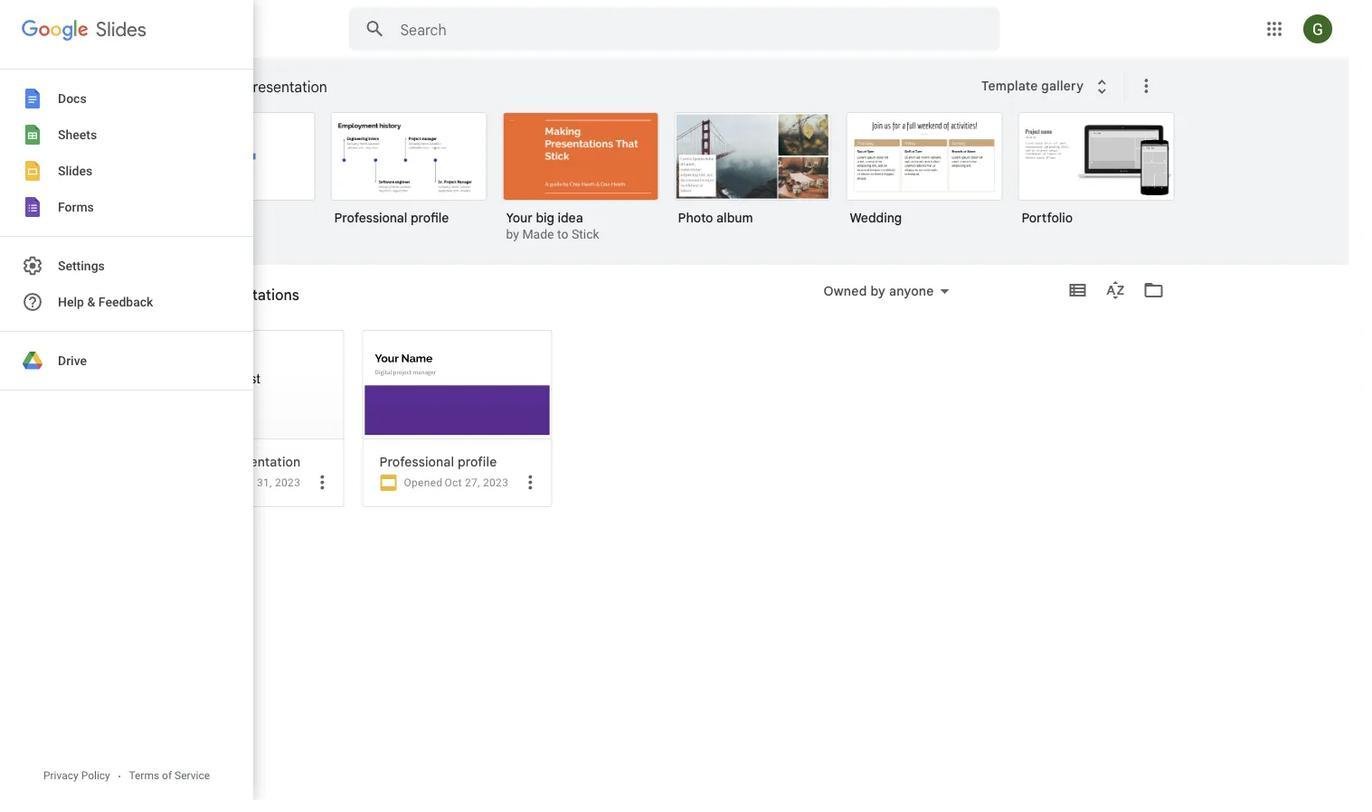 Task type: describe. For each thing, give the bounding box(es) containing it.
recent presentations heading
[[154, 265, 299, 323]]

presentation inside option
[[223, 454, 301, 470]]

27,
[[465, 477, 480, 490]]

owned by anyone
[[824, 283, 934, 299]]

recent presentations list box
[[154, 330, 1195, 801]]

help & feedback
[[58, 295, 153, 310]]

1 recent presentations from the top
[[154, 286, 299, 304]]

docs
[[58, 91, 87, 106]]

template gallery
[[982, 78, 1084, 94]]

privacy policy link
[[39, 770, 115, 785]]

untitled presentation option
[[154, 330, 344, 801]]

last opened by me oct 27, 2023 element
[[445, 477, 509, 490]]

&
[[87, 295, 95, 310]]

your big idea by made to stick
[[506, 210, 600, 242]]

professional profile option for 'list box' containing professional profile
[[331, 112, 487, 239]]

stick
[[572, 227, 600, 242]]

oct 31, 2023
[[237, 477, 301, 490]]

template
[[982, 78, 1039, 94]]

to
[[558, 227, 569, 242]]

by inside your big idea by made to stick
[[506, 227, 519, 242]]

gallery
[[1042, 78, 1084, 94]]

presentation inside heading
[[244, 78, 327, 96]]

wedding option
[[847, 112, 1003, 239]]

2 recent from the top
[[154, 293, 196, 309]]

made
[[523, 227, 554, 242]]

professional profile inside 'list box'
[[334, 210, 449, 226]]

template gallery button
[[970, 70, 1125, 102]]

photo album option
[[675, 112, 831, 239]]

owned by anyone button
[[812, 281, 962, 302]]

anyone
[[890, 283, 934, 299]]

presentations inside heading
[[206, 286, 299, 304]]

portfolio option
[[1019, 112, 1175, 239]]

professional profile google slides element
[[380, 454, 544, 471]]

opened
[[404, 477, 443, 490]]

feedback
[[99, 295, 153, 310]]

terms of service link
[[124, 770, 215, 785]]

owned
[[824, 283, 868, 299]]

untitled presentation google slides element
[[172, 454, 336, 471]]

opened oct 27, 2023
[[404, 477, 509, 490]]

oct inside 'professional profile' option
[[445, 477, 462, 490]]

untitled
[[172, 454, 220, 470]]

made to stick link
[[523, 227, 600, 242]]

service
[[175, 770, 210, 782]]

profile inside recent presentations list box
[[458, 454, 497, 470]]

professional profile option for recent presentations list box
[[362, 330, 553, 801]]

of
[[162, 770, 172, 782]]

big
[[536, 210, 555, 226]]

start a new presentation
[[166, 78, 327, 96]]

portfolio
[[1022, 210, 1074, 226]]



Task type: locate. For each thing, give the bounding box(es) containing it.
terms
[[129, 770, 159, 782]]

more actions. image
[[1132, 75, 1158, 97]]

2023 right 31,
[[275, 477, 301, 490]]

recent
[[154, 286, 202, 304], [154, 293, 196, 309]]

search image
[[357, 11, 393, 47]]

oct left 31,
[[237, 477, 254, 490]]

new
[[214, 78, 241, 96]]

0 horizontal spatial oct
[[237, 477, 254, 490]]

2 recent presentations from the top
[[154, 293, 281, 309]]

album
[[717, 210, 754, 226]]

drive
[[58, 354, 87, 369]]

profile inside 'list box'
[[411, 210, 449, 226]]

slides
[[96, 17, 146, 41], [101, 17, 152, 41], [58, 164, 93, 179]]

profile up last opened by me oct 27, 2023 element
[[458, 454, 497, 470]]

privacy policy · terms of service
[[43, 770, 210, 785]]

policy
[[81, 770, 110, 782]]

1 horizontal spatial oct
[[445, 477, 462, 490]]

1 vertical spatial professional
[[380, 454, 455, 470]]

0 horizontal spatial profile
[[411, 210, 449, 226]]

2023
[[275, 477, 301, 490], [483, 477, 509, 490]]

presentation
[[244, 78, 327, 96], [223, 454, 301, 470]]

privacy
[[43, 770, 78, 782]]

None search field
[[349, 7, 1001, 51]]

2 2023 from the left
[[483, 477, 509, 490]]

by
[[506, 227, 519, 242], [871, 283, 886, 299]]

0 horizontal spatial by
[[506, 227, 519, 242]]

1 2023 from the left
[[275, 477, 301, 490]]

0 horizontal spatial 2023
[[275, 477, 301, 490]]

start
[[166, 78, 198, 96]]

your big idea option
[[503, 112, 659, 244]]

1 vertical spatial profile
[[458, 454, 497, 470]]

oct
[[237, 477, 254, 490], [445, 477, 462, 490]]

1 vertical spatial professional profile
[[380, 454, 497, 470]]

untitled presentation
[[172, 454, 301, 470]]

by down your
[[506, 227, 519, 242]]

1 vertical spatial by
[[871, 283, 886, 299]]

recent inside heading
[[154, 286, 202, 304]]

0 vertical spatial professional
[[334, 210, 408, 226]]

1 horizontal spatial by
[[871, 283, 886, 299]]

professional inside 'list box'
[[334, 210, 408, 226]]

forms
[[58, 200, 94, 215]]

presentations
[[206, 286, 299, 304], [199, 293, 281, 309]]

professional profile inside recent presentations list box
[[380, 454, 497, 470]]

sheets
[[58, 127, 97, 142]]

0 vertical spatial professional profile
[[334, 210, 449, 226]]

settings
[[58, 259, 105, 274]]

oct inside untitled presentation option
[[237, 477, 254, 490]]

recent presentations
[[154, 286, 299, 304], [154, 293, 281, 309]]

professional inside recent presentations list box
[[380, 454, 455, 470]]

profile
[[411, 210, 449, 226], [458, 454, 497, 470]]

professional
[[334, 210, 408, 226], [380, 454, 455, 470]]

2023 right 27,
[[483, 477, 509, 490]]

wedding
[[850, 210, 903, 226]]

·
[[118, 770, 121, 785]]

profile left your
[[411, 210, 449, 226]]

idea
[[558, 210, 583, 226]]

1 horizontal spatial profile
[[458, 454, 497, 470]]

start a new presentation heading
[[166, 58, 970, 116]]

1 oct from the left
[[237, 477, 254, 490]]

0 vertical spatial profile
[[411, 210, 449, 226]]

2023 inside untitled presentation option
[[275, 477, 301, 490]]

1 horizontal spatial 2023
[[483, 477, 509, 490]]

1 recent from the top
[[154, 286, 202, 304]]

photo album
[[678, 210, 754, 226]]

help
[[58, 295, 84, 310]]

slides link
[[22, 0, 146, 223], [58, 11, 152, 51]]

0 vertical spatial by
[[506, 227, 519, 242]]

presentation up 31,
[[223, 454, 301, 470]]

photo
[[678, 210, 714, 226]]

a
[[202, 78, 210, 96]]

by inside dropdown button
[[871, 283, 886, 299]]

list box
[[159, 109, 1200, 266]]

31,
[[257, 477, 272, 490]]

list box containing professional profile
[[159, 109, 1200, 266]]

0 vertical spatial presentation
[[244, 78, 327, 96]]

presentation right new
[[244, 78, 327, 96]]

slides menu
[[0, 0, 253, 801]]

Search bar text field
[[400, 21, 955, 39]]

by right the owned at the top
[[871, 283, 886, 299]]

1 vertical spatial presentation
[[223, 454, 301, 470]]

last opened by me oct 31, 2023 element
[[237, 477, 301, 490]]

professional profile option
[[331, 112, 487, 239], [362, 330, 553, 801]]

0 vertical spatial professional profile option
[[331, 112, 487, 239]]

professional profile
[[334, 210, 449, 226], [380, 454, 497, 470]]

your
[[506, 210, 533, 226]]

2 oct from the left
[[445, 477, 462, 490]]

1 vertical spatial professional profile option
[[362, 330, 553, 801]]

oct left 27,
[[445, 477, 462, 490]]

option
[[159, 112, 315, 239]]



Task type: vqa. For each thing, say whether or not it's contained in the screenshot.
star icon
no



